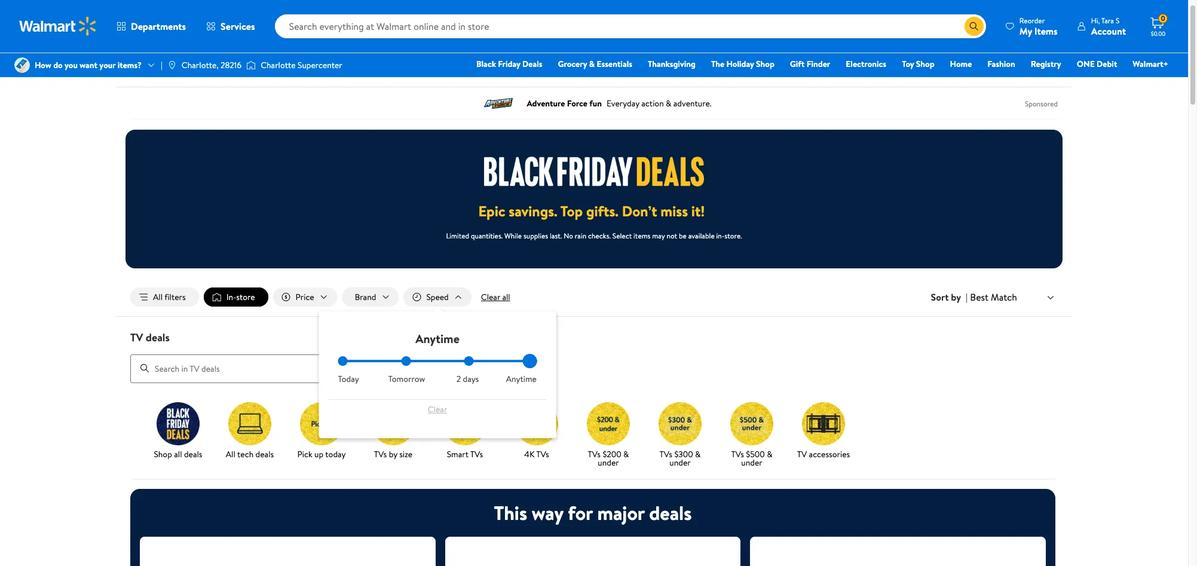 Task type: locate. For each thing, give the bounding box(es) containing it.
tvs left the $300 on the bottom
[[660, 448, 673, 460]]

4k tvs
[[525, 448, 549, 460]]

shop right toy
[[916, 58, 935, 70]]

major
[[598, 500, 645, 526]]

& right $200 on the bottom of the page
[[624, 448, 629, 460]]

0 horizontal spatial clear
[[428, 404, 447, 416]]

clear inside button
[[428, 404, 447, 416]]

Tomorrow radio
[[401, 356, 411, 366]]

today
[[325, 448, 346, 460]]

under down tvs $200 & under image
[[598, 457, 619, 469]]

store.
[[725, 231, 742, 241]]

tvs inside the tvs $500 & under
[[732, 448, 744, 460]]

under for $500
[[742, 457, 763, 469]]

tvs by size image
[[372, 402, 415, 445]]

0 vertical spatial all
[[153, 291, 163, 303]]

by for tvs
[[389, 448, 398, 460]]

way
[[532, 500, 564, 526]]

1 horizontal spatial  image
[[246, 59, 256, 71]]

None range field
[[338, 360, 537, 362]]

1 under from the left
[[598, 457, 619, 469]]

1 vertical spatial clear
[[428, 404, 447, 416]]

tvs inside 4k tvs link
[[536, 448, 549, 460]]

& for tvs $300 & under
[[695, 448, 701, 460]]

tvs for tvs by size
[[374, 448, 387, 460]]

0 vertical spatial |
[[161, 59, 163, 71]]

0 vertical spatial clear
[[481, 291, 500, 303]]

| left best at the bottom of page
[[966, 291, 968, 304]]

sort and filter section element
[[116, 278, 1073, 316]]

sponsored
[[1025, 98, 1058, 109]]

this
[[494, 500, 527, 526]]

1 horizontal spatial electronics
[[846, 58, 887, 70]]

0 horizontal spatial electronics link
[[130, 65, 171, 77]]

all for all tech deals
[[226, 448, 235, 460]]

2 horizontal spatial shop
[[916, 58, 935, 70]]

0 horizontal spatial all
[[153, 291, 163, 303]]

tvs left size
[[374, 448, 387, 460]]

tv inside search field
[[130, 330, 143, 345]]

0 vertical spatial by
[[951, 291, 961, 304]]

tvs right smart
[[470, 448, 483, 460]]

one debit
[[1077, 58, 1118, 70]]

tvs $300 & under
[[660, 448, 701, 469]]

1 tvs from the left
[[374, 448, 387, 460]]

clear button
[[338, 400, 537, 419]]

4 tvs from the left
[[588, 448, 601, 460]]

Anytime radio
[[528, 356, 537, 366]]

3 under from the left
[[742, 457, 763, 469]]

tv accessories
[[797, 448, 850, 460]]

all inside button
[[153, 291, 163, 303]]

 image
[[14, 57, 30, 73], [246, 59, 256, 71]]

0 horizontal spatial all
[[174, 448, 182, 460]]

1 horizontal spatial all
[[226, 448, 235, 460]]

electronics link left toy
[[841, 57, 892, 71]]

 image for how do you want your items?
[[14, 57, 30, 73]]

tvs right 4k
[[536, 448, 549, 460]]

by right sort
[[951, 291, 961, 304]]

clear all button
[[476, 288, 515, 307]]

by for sort
[[951, 291, 961, 304]]

reorder my items
[[1020, 15, 1058, 37]]

electronics for electronics
[[846, 58, 887, 70]]

clear for clear
[[428, 404, 447, 416]]

match
[[991, 290, 1018, 304]]

accessories
[[809, 448, 850, 460]]

limited quantities. while supplies last. no rain checks. select items may not be available in-store.
[[446, 231, 742, 241]]

departments button
[[106, 12, 196, 41]]

in-store
[[226, 291, 255, 303]]

1 vertical spatial all
[[174, 448, 182, 460]]

in-
[[717, 231, 725, 241]]

all
[[502, 291, 510, 303], [174, 448, 182, 460]]

under inside tvs $300 & under
[[670, 457, 691, 469]]

TV deals search field
[[116, 330, 1073, 383]]

quantities.
[[471, 231, 503, 241]]

deals up search image
[[146, 330, 170, 345]]

today
[[338, 373, 359, 385]]

0 horizontal spatial by
[[389, 448, 398, 460]]

 image
[[167, 60, 177, 70]]

4k tvs link
[[506, 402, 568, 461]]

electronics link left /
[[130, 65, 171, 77]]

0 horizontal spatial |
[[161, 59, 163, 71]]

want
[[80, 59, 97, 71]]

tvs inside tvs by size link
[[374, 448, 387, 460]]

& inside tvs $300 & under
[[695, 448, 701, 460]]

store
[[236, 291, 255, 303]]

electronics for electronics / tvs
[[130, 65, 171, 77]]

$300
[[675, 448, 693, 460]]

3 tvs from the left
[[536, 448, 549, 460]]

by left size
[[389, 448, 398, 460]]

1 horizontal spatial all
[[502, 291, 510, 303]]

0 vertical spatial all
[[502, 291, 510, 303]]

1 vertical spatial all
[[226, 448, 235, 460]]

1 horizontal spatial shop
[[756, 58, 775, 70]]

clear down how fast do you want your order? option group on the left of the page
[[428, 404, 447, 416]]

departments
[[131, 20, 186, 33]]

services button
[[196, 12, 265, 41]]

while
[[505, 231, 522, 241]]

tvs $200 & under image
[[587, 402, 630, 445]]

deals right major
[[649, 500, 692, 526]]

tv accessories link
[[793, 402, 855, 461]]

deals inside tv deals search field
[[146, 330, 170, 345]]

1 vertical spatial anytime
[[506, 373, 537, 385]]

price
[[296, 291, 314, 303]]

2 under from the left
[[670, 457, 691, 469]]

& right '$500'
[[767, 448, 773, 460]]

tv left accessories at bottom right
[[797, 448, 807, 460]]

0 horizontal spatial  image
[[14, 57, 30, 73]]

gifts.
[[587, 201, 619, 221]]

tvs left $200 on the bottom of the page
[[588, 448, 601, 460]]

smart tvs link
[[434, 402, 496, 461]]

black friday deals link
[[471, 57, 548, 71]]

$0.00
[[1151, 29, 1166, 38]]

this way for major deals
[[494, 500, 692, 526]]

0 vertical spatial tv
[[130, 330, 143, 345]]

2
[[457, 373, 461, 385]]

debit
[[1097, 58, 1118, 70]]

tvs inside tvs $200 & under
[[588, 448, 601, 460]]

electronics link
[[841, 57, 892, 71], [130, 65, 171, 77]]

| left /
[[161, 59, 163, 71]]

1 vertical spatial |
[[966, 291, 968, 304]]

tvs for tvs $200 & under
[[588, 448, 601, 460]]

1 horizontal spatial tv
[[797, 448, 807, 460]]

tvs for tvs $500 & under
[[732, 448, 744, 460]]

toy shop
[[902, 58, 935, 70]]

None radio
[[465, 356, 474, 366]]

all left tech
[[226, 448, 235, 460]]

shop down shop all deals image
[[154, 448, 172, 460]]

electronics left /
[[130, 65, 171, 77]]

0 horizontal spatial under
[[598, 457, 619, 469]]

how do you want your items?
[[35, 59, 142, 71]]

& inside tvs $200 & under
[[624, 448, 629, 460]]

best
[[971, 290, 989, 304]]

tvs by size link
[[362, 402, 425, 461]]

deals inside shop all deals link
[[184, 448, 202, 460]]

clear right speed
[[481, 291, 500, 303]]

under down the tvs $500 & under image
[[742, 457, 763, 469]]

tvs left '$500'
[[732, 448, 744, 460]]

0 horizontal spatial electronics
[[130, 65, 171, 77]]

0 horizontal spatial tv
[[130, 330, 143, 345]]

in-store button
[[204, 288, 268, 307]]

anytime up how fast do you want your order? option group on the left of the page
[[416, 331, 460, 347]]

under down tvs $300 & under image
[[670, 457, 691, 469]]

home
[[950, 58, 972, 70]]

deals
[[146, 330, 170, 345], [184, 448, 202, 460], [256, 448, 274, 460], [649, 500, 692, 526]]

tv for tv accessories
[[797, 448, 807, 460]]

1 horizontal spatial |
[[966, 291, 968, 304]]

may
[[653, 231, 665, 241]]

0 $0.00
[[1151, 13, 1166, 38]]

2 tvs from the left
[[470, 448, 483, 460]]

search image
[[140, 364, 149, 373]]

price button
[[273, 288, 337, 307]]

anytime down the anytime option
[[506, 373, 537, 385]]

all left the filters
[[153, 291, 163, 303]]

clear for clear all
[[481, 291, 500, 303]]

tvs inside tvs $300 & under
[[660, 448, 673, 460]]

one
[[1077, 58, 1095, 70]]

shop
[[756, 58, 775, 70], [916, 58, 935, 70], [154, 448, 172, 460]]

all for shop
[[174, 448, 182, 460]]

1 horizontal spatial anytime
[[506, 373, 537, 385]]

6 tvs from the left
[[732, 448, 744, 460]]

& right the $300 on the bottom
[[695, 448, 701, 460]]

by inside tvs by size link
[[389, 448, 398, 460]]

 image left how
[[14, 57, 30, 73]]

not
[[667, 231, 677, 241]]

speed button
[[404, 288, 472, 307]]

s
[[1116, 15, 1120, 25]]

5 tvs from the left
[[660, 448, 673, 460]]

shop right holiday
[[756, 58, 775, 70]]

how fast do you want your order? option group
[[338, 356, 537, 385]]

under inside tvs $200 & under
[[598, 457, 619, 469]]

4k
[[525, 448, 535, 460]]

1 horizontal spatial under
[[670, 457, 691, 469]]

size
[[400, 448, 413, 460]]

smart tvs image
[[444, 402, 487, 445]]

$200
[[603, 448, 622, 460]]

grocery & essentials link
[[553, 57, 638, 71]]

tomorrow
[[388, 373, 425, 385]]

1 vertical spatial tv
[[797, 448, 807, 460]]

supercenter
[[298, 59, 342, 71]]

0 horizontal spatial anytime
[[416, 331, 460, 347]]

2 days
[[457, 373, 479, 385]]

by inside sort and filter section element
[[951, 291, 961, 304]]

clear
[[481, 291, 500, 303], [428, 404, 447, 416]]

1 horizontal spatial by
[[951, 291, 961, 304]]

tv up search image
[[130, 330, 143, 345]]

&
[[589, 58, 595, 70], [624, 448, 629, 460], [695, 448, 701, 460], [767, 448, 773, 460]]

& right the grocery at the top of page
[[589, 58, 595, 70]]

 image for charlotte supercenter
[[246, 59, 256, 71]]

all
[[153, 291, 163, 303], [226, 448, 235, 460]]

under inside the tvs $500 & under
[[742, 457, 763, 469]]

toy shop link
[[897, 57, 940, 71]]

sort
[[931, 291, 949, 304]]

 image right "28216"
[[246, 59, 256, 71]]

all inside button
[[502, 291, 510, 303]]

all tech deals image
[[228, 402, 271, 445]]

limited
[[446, 231, 469, 241]]

deals down shop all deals image
[[184, 448, 202, 460]]

holiday
[[727, 58, 754, 70]]

2 horizontal spatial under
[[742, 457, 763, 469]]

brand button
[[342, 288, 399, 307]]

all tech deals link
[[219, 402, 281, 461]]

1 vertical spatial by
[[389, 448, 398, 460]]

account
[[1092, 24, 1126, 37]]

epic savings. top gifts. don't miss it!
[[479, 201, 705, 221]]

reorder
[[1020, 15, 1045, 25]]

electronics left toy
[[846, 58, 887, 70]]

1 horizontal spatial clear
[[481, 291, 500, 303]]

28216
[[221, 59, 242, 71]]

& inside the tvs $500 & under
[[767, 448, 773, 460]]

deals right tech
[[256, 448, 274, 460]]

clear inside button
[[481, 291, 500, 303]]



Task type: vqa. For each thing, say whether or not it's contained in the screenshot.
Tara
yes



Task type: describe. For each thing, give the bounding box(es) containing it.
tvs $300 & under image
[[659, 402, 702, 445]]

$500
[[746, 448, 765, 460]]

gift finder link
[[785, 57, 836, 71]]

fashion
[[988, 58, 1016, 70]]

tv deals
[[130, 330, 170, 345]]

you
[[65, 59, 78, 71]]

Search search field
[[275, 14, 986, 38]]

1 horizontal spatial electronics link
[[841, 57, 892, 71]]

be
[[679, 231, 687, 241]]

walmart+
[[1133, 58, 1169, 70]]

Today radio
[[338, 356, 348, 366]]

items
[[1035, 24, 1058, 37]]

rain
[[575, 231, 587, 241]]

best match button
[[968, 289, 1058, 305]]

& for tvs $200 & under
[[624, 448, 629, 460]]

walmart black friday deals for days image
[[484, 157, 704, 187]]

checks.
[[588, 231, 611, 241]]

0 horizontal spatial shop
[[154, 448, 172, 460]]

electronics / tvs
[[130, 65, 195, 77]]

finder
[[807, 58, 831, 70]]

all filters
[[153, 291, 186, 303]]

my
[[1020, 24, 1033, 37]]

pick
[[297, 448, 313, 460]]

0 vertical spatial anytime
[[416, 331, 460, 347]]

the holiday shop link
[[706, 57, 780, 71]]

smart tvs
[[447, 448, 483, 460]]

all filters button
[[130, 288, 199, 307]]

shop all deals image
[[157, 402, 200, 445]]

Search in TV deals search field
[[130, 354, 491, 383]]

tara
[[1102, 15, 1115, 25]]

pick up today link
[[291, 402, 353, 461]]

black friday deals
[[477, 58, 543, 70]]

black
[[477, 58, 496, 70]]

pick up today
[[297, 448, 346, 460]]

under for $300
[[670, 457, 691, 469]]

your
[[99, 59, 116, 71]]

tech
[[237, 448, 254, 460]]

anytime inside how fast do you want your order? option group
[[506, 373, 537, 385]]

charlotte, 28216
[[182, 59, 242, 71]]

top
[[561, 201, 583, 221]]

0
[[1161, 13, 1166, 23]]

pick up today image
[[300, 402, 343, 445]]

smart
[[447, 448, 469, 460]]

tvs $500 & under
[[732, 448, 773, 469]]

don't
[[622, 201, 657, 221]]

tvs $200 & under link
[[578, 402, 640, 469]]

items?
[[118, 59, 142, 71]]

under for $200
[[598, 457, 619, 469]]

Walmart Site-Wide search field
[[275, 14, 986, 38]]

thanksgiving
[[648, 58, 696, 70]]

the
[[712, 58, 725, 70]]

search icon image
[[970, 22, 979, 31]]

tvs $300 & under link
[[649, 402, 712, 469]]

walmart image
[[19, 17, 97, 36]]

sort by |
[[931, 291, 968, 304]]

charlotte
[[261, 59, 296, 71]]

tvs $200 & under
[[588, 448, 629, 469]]

charlotte,
[[182, 59, 219, 71]]

available
[[689, 231, 715, 241]]

thanksgiving link
[[643, 57, 701, 71]]

tv for tv deals
[[130, 330, 143, 345]]

deals
[[523, 58, 543, 70]]

supplies
[[524, 231, 548, 241]]

gift
[[790, 58, 805, 70]]

| inside sort and filter section element
[[966, 291, 968, 304]]

all for all filters
[[153, 291, 163, 303]]

tvs $500 & under link
[[721, 402, 783, 469]]

speed
[[427, 291, 449, 303]]

tvs inside smart tvs link
[[470, 448, 483, 460]]

home link
[[945, 57, 978, 71]]

savings.
[[509, 201, 558, 221]]

registry
[[1031, 58, 1062, 70]]

days
[[463, 373, 479, 385]]

clear all
[[481, 291, 510, 303]]

registry link
[[1026, 57, 1067, 71]]

hi,
[[1092, 15, 1100, 25]]

last.
[[550, 231, 562, 241]]

best match
[[971, 290, 1018, 304]]

tv mounts image
[[802, 402, 845, 445]]

select
[[613, 231, 632, 241]]

services
[[221, 20, 255, 33]]

deals inside all tech deals link
[[256, 448, 274, 460]]

items
[[634, 231, 651, 241]]

epic
[[479, 201, 506, 221]]

no
[[564, 231, 573, 241]]

brand
[[355, 291, 376, 303]]

4k tvs image
[[515, 402, 558, 445]]

for
[[568, 500, 593, 526]]

tvs $500 & under image
[[731, 402, 774, 445]]

essentials
[[597, 58, 633, 70]]

filters
[[165, 291, 186, 303]]

charlotte supercenter
[[261, 59, 342, 71]]

all for clear
[[502, 291, 510, 303]]

friday
[[498, 58, 521, 70]]

one debit link
[[1072, 57, 1123, 71]]

& for tvs $500 & under
[[767, 448, 773, 460]]

tvs for tvs $300 & under
[[660, 448, 673, 460]]



